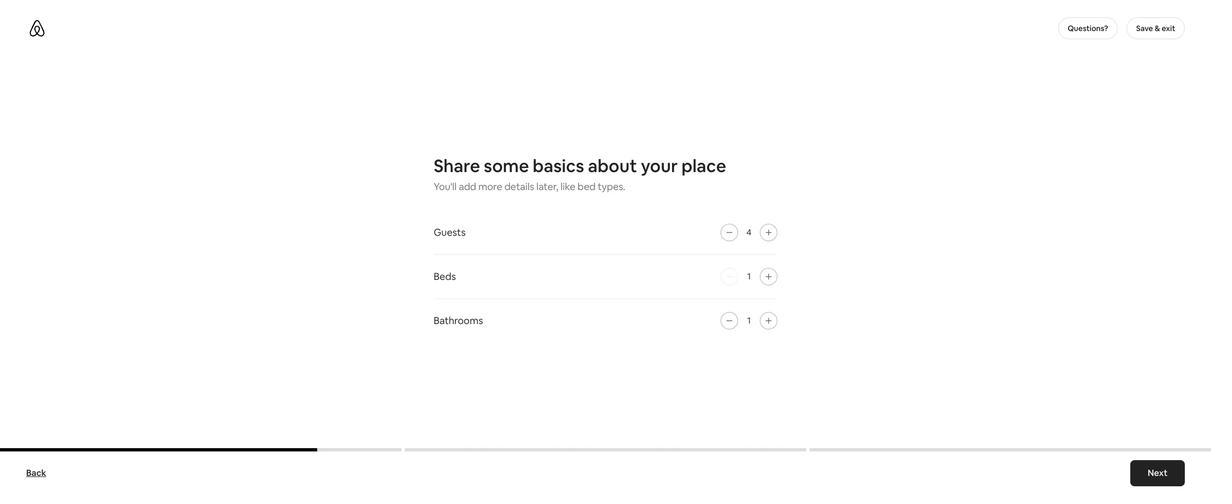 Task type: describe. For each thing, give the bounding box(es) containing it.
basics
[[533, 155, 584, 177]]

bathrooms
[[434, 315, 483, 327]]

some
[[484, 155, 529, 177]]

your
[[641, 155, 678, 177]]

about
[[588, 155, 637, 177]]

questions? button
[[1058, 17, 1118, 39]]

exit
[[1162, 23, 1175, 33]]

save & exit
[[1136, 23, 1175, 33]]

details
[[504, 180, 534, 193]]

place
[[682, 155, 726, 177]]

you'll
[[434, 180, 457, 193]]

add
[[459, 180, 476, 193]]

save
[[1136, 23, 1153, 33]]

beds
[[434, 270, 456, 283]]

more
[[478, 180, 502, 193]]



Task type: locate. For each thing, give the bounding box(es) containing it.
1 for beds
[[747, 271, 751, 282]]

4
[[747, 227, 752, 238]]

share
[[434, 155, 480, 177]]

save & exit button
[[1127, 17, 1185, 39]]

next
[[1148, 468, 1168, 480]]

types.
[[598, 180, 626, 193]]

share some basics about your place you'll add more details later, like bed types.
[[434, 155, 726, 193]]

questions?
[[1068, 23, 1108, 33]]

1 vertical spatial 1
[[747, 315, 751, 327]]

bed
[[578, 180, 596, 193]]

next button
[[1130, 461, 1185, 487]]

guests
[[434, 226, 466, 239]]

back button
[[21, 463, 52, 485]]

1 for bathrooms
[[747, 315, 751, 327]]

&
[[1155, 23, 1160, 33]]

back
[[26, 468, 46, 480]]

1 1 from the top
[[747, 271, 751, 282]]

1
[[747, 271, 751, 282], [747, 315, 751, 327]]

2 1 from the top
[[747, 315, 751, 327]]

like
[[561, 180, 576, 193]]

later,
[[536, 180, 558, 193]]

0 vertical spatial 1
[[747, 271, 751, 282]]



Task type: vqa. For each thing, say whether or not it's contained in the screenshot.
KEYBOARD SHORTCUTS
no



